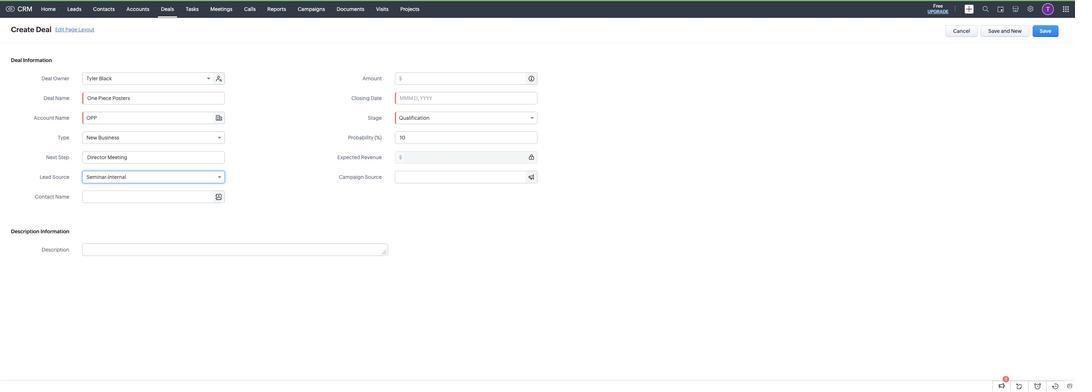 Task type: vqa. For each thing, say whether or not it's contained in the screenshot.
the Projects link at the top of the page
yes



Task type: locate. For each thing, give the bounding box(es) containing it.
2 save from the left
[[1040, 28, 1051, 34]]

new right and
[[1011, 28, 1022, 34]]

owner
[[53, 76, 69, 82]]

information
[[23, 57, 52, 63], [41, 229, 69, 235]]

$
[[399, 76, 402, 82], [399, 155, 402, 161]]

1 vertical spatial information
[[41, 229, 69, 235]]

meetings link
[[205, 0, 238, 18]]

new inside button
[[1011, 28, 1022, 34]]

new
[[1011, 28, 1022, 34], [86, 135, 97, 141]]

contact name
[[35, 194, 69, 200]]

$ right revenue
[[399, 155, 402, 161]]

description information
[[11, 229, 69, 235]]

probability (%)
[[348, 135, 382, 141]]

qualification
[[399, 115, 430, 121]]

contact
[[35, 194, 54, 200]]

1 horizontal spatial new
[[1011, 28, 1022, 34]]

name down owner
[[55, 95, 69, 101]]

None field
[[83, 112, 225, 124], [395, 172, 537, 183], [83, 191, 225, 203], [83, 112, 225, 124], [395, 172, 537, 183], [83, 191, 225, 203]]

leads link
[[61, 0, 87, 18]]

seminar-internal
[[86, 174, 126, 180]]

save for save
[[1040, 28, 1051, 34]]

closing
[[351, 95, 370, 101]]

deals link
[[155, 0, 180, 18]]

2 $ from the top
[[399, 155, 402, 161]]

description
[[11, 229, 39, 235], [42, 247, 69, 253]]

search image
[[983, 6, 989, 12]]

save
[[989, 28, 1000, 34], [1040, 28, 1051, 34]]

crm link
[[6, 5, 32, 13]]

2 vertical spatial name
[[55, 194, 69, 200]]

0 horizontal spatial source
[[52, 174, 69, 180]]

$ for amount
[[399, 76, 402, 82]]

$ right amount
[[399, 76, 402, 82]]

deal down create
[[11, 57, 22, 63]]

upgrade
[[928, 9, 949, 14]]

tasks link
[[180, 0, 205, 18]]

1 name from the top
[[55, 95, 69, 101]]

deal left edit
[[36, 25, 52, 34]]

2
[[1005, 377, 1007, 382]]

save for save and new
[[989, 28, 1000, 34]]

information for description information
[[41, 229, 69, 235]]

profile image
[[1042, 3, 1054, 15]]

1 vertical spatial description
[[42, 247, 69, 253]]

2 source from the left
[[365, 174, 382, 180]]

1 vertical spatial name
[[55, 115, 69, 121]]

Tyler Black field
[[83, 73, 214, 84]]

0 vertical spatial information
[[23, 57, 52, 63]]

0 horizontal spatial new
[[86, 135, 97, 141]]

home link
[[35, 0, 61, 18]]

1 vertical spatial $
[[399, 155, 402, 161]]

name right account
[[55, 115, 69, 121]]

description for description
[[42, 247, 69, 253]]

deal
[[36, 25, 52, 34], [11, 57, 22, 63], [41, 76, 52, 82], [44, 95, 54, 101]]

0 horizontal spatial save
[[989, 28, 1000, 34]]

search element
[[978, 0, 993, 18]]

$ for expected revenue
[[399, 155, 402, 161]]

save left and
[[989, 28, 1000, 34]]

0 vertical spatial name
[[55, 95, 69, 101]]

source right the lead
[[52, 174, 69, 180]]

new left business
[[86, 135, 97, 141]]

deal up account name
[[44, 95, 54, 101]]

1 $ from the top
[[399, 76, 402, 82]]

0 vertical spatial new
[[1011, 28, 1022, 34]]

Seminar-Internal field
[[82, 171, 225, 184]]

tyler
[[86, 76, 98, 82]]

name
[[55, 95, 69, 101], [55, 115, 69, 121], [55, 194, 69, 200]]

layout
[[78, 27, 94, 32]]

profile element
[[1038, 0, 1058, 18]]

name for deal name
[[55, 95, 69, 101]]

Qualification field
[[395, 112, 538, 124]]

deal for deal information
[[11, 57, 22, 63]]

name right "contact" on the left of the page
[[55, 194, 69, 200]]

deal information
[[11, 57, 52, 63]]

calls link
[[238, 0, 262, 18]]

(%)
[[375, 135, 382, 141]]

closing date
[[351, 95, 382, 101]]

2 name from the top
[[55, 115, 69, 121]]

documents
[[337, 6, 364, 12]]

and
[[1001, 28, 1010, 34]]

source for campaign source
[[365, 174, 382, 180]]

None text field
[[83, 112, 225, 124], [395, 132, 538, 144], [403, 152, 537, 163], [83, 244, 388, 256], [83, 112, 225, 124], [395, 132, 538, 144], [403, 152, 537, 163], [83, 244, 388, 256]]

3 name from the top
[[55, 194, 69, 200]]

0 horizontal spatial description
[[11, 229, 39, 235]]

information up deal owner
[[23, 57, 52, 63]]

free upgrade
[[928, 3, 949, 14]]

source down revenue
[[365, 174, 382, 180]]

visits
[[376, 6, 389, 12]]

0 vertical spatial $
[[399, 76, 402, 82]]

1 horizontal spatial save
[[1040, 28, 1051, 34]]

campaign source
[[339, 174, 382, 180]]

1 vertical spatial new
[[86, 135, 97, 141]]

None text field
[[403, 73, 537, 84], [82, 92, 225, 105], [82, 151, 225, 164], [395, 172, 537, 183], [83, 191, 225, 203], [403, 73, 537, 84], [82, 92, 225, 105], [82, 151, 225, 164], [395, 172, 537, 183], [83, 191, 225, 203]]

1 save from the left
[[989, 28, 1000, 34]]

0 vertical spatial description
[[11, 229, 39, 235]]

save down profile icon
[[1040, 28, 1051, 34]]

information down contact name
[[41, 229, 69, 235]]

1 horizontal spatial source
[[365, 174, 382, 180]]

create menu image
[[965, 5, 974, 13]]

campaign
[[339, 174, 364, 180]]

name for contact name
[[55, 194, 69, 200]]

deal left owner
[[41, 76, 52, 82]]

edit
[[55, 27, 64, 32]]

deals
[[161, 6, 174, 12]]

calls
[[244, 6, 256, 12]]

save and new
[[989, 28, 1022, 34]]

1 horizontal spatial description
[[42, 247, 69, 253]]

source
[[52, 174, 69, 180], [365, 174, 382, 180]]

expected revenue
[[337, 155, 382, 161]]

account
[[34, 115, 54, 121]]

projects
[[400, 6, 420, 12]]

campaigns
[[298, 6, 325, 12]]

1 source from the left
[[52, 174, 69, 180]]



Task type: describe. For each thing, give the bounding box(es) containing it.
reports link
[[262, 0, 292, 18]]

documents link
[[331, 0, 370, 18]]

tyler black
[[86, 76, 112, 82]]

MMM D, YYYY text field
[[395, 92, 538, 105]]

contacts
[[93, 6, 115, 12]]

name for account name
[[55, 115, 69, 121]]

cancel
[[953, 28, 970, 34]]

date
[[371, 95, 382, 101]]

leads
[[67, 6, 81, 12]]

reports
[[267, 6, 286, 12]]

step
[[58, 155, 69, 161]]

create deal edit page layout
[[11, 25, 94, 34]]

deal owner
[[41, 76, 69, 82]]

create
[[11, 25, 34, 34]]

tasks
[[186, 6, 199, 12]]

edit page layout link
[[55, 27, 94, 32]]

account name
[[34, 115, 69, 121]]

lead
[[40, 174, 51, 180]]

information for deal information
[[23, 57, 52, 63]]

save button
[[1033, 25, 1059, 37]]

type
[[58, 135, 69, 141]]

amount
[[363, 76, 382, 82]]

revenue
[[361, 155, 382, 161]]

create menu element
[[960, 0, 978, 18]]

deal name
[[44, 95, 69, 101]]

black
[[99, 76, 112, 82]]

accounts
[[126, 6, 149, 12]]

stage
[[368, 115, 382, 121]]

projects link
[[394, 0, 425, 18]]

contacts link
[[87, 0, 121, 18]]

lead source
[[40, 174, 69, 180]]

source for lead source
[[52, 174, 69, 180]]

internal
[[108, 174, 126, 180]]

crm
[[18, 5, 32, 13]]

calendar image
[[998, 6, 1004, 12]]

visits link
[[370, 0, 394, 18]]

next
[[46, 155, 57, 161]]

description for description information
[[11, 229, 39, 235]]

probability
[[348, 135, 374, 141]]

page
[[65, 27, 77, 32]]

cancel button
[[946, 25, 978, 37]]

save and new button
[[981, 25, 1030, 37]]

business
[[98, 135, 119, 141]]

New Business field
[[82, 132, 225, 144]]

free
[[933, 3, 943, 9]]

new inside field
[[86, 135, 97, 141]]

next step
[[46, 155, 69, 161]]

deal for deal owner
[[41, 76, 52, 82]]

expected
[[337, 155, 360, 161]]

meetings
[[210, 6, 232, 12]]

campaigns link
[[292, 0, 331, 18]]

deal for deal name
[[44, 95, 54, 101]]

accounts link
[[121, 0, 155, 18]]

home
[[41, 6, 56, 12]]

seminar-
[[86, 174, 108, 180]]

new business
[[86, 135, 119, 141]]



